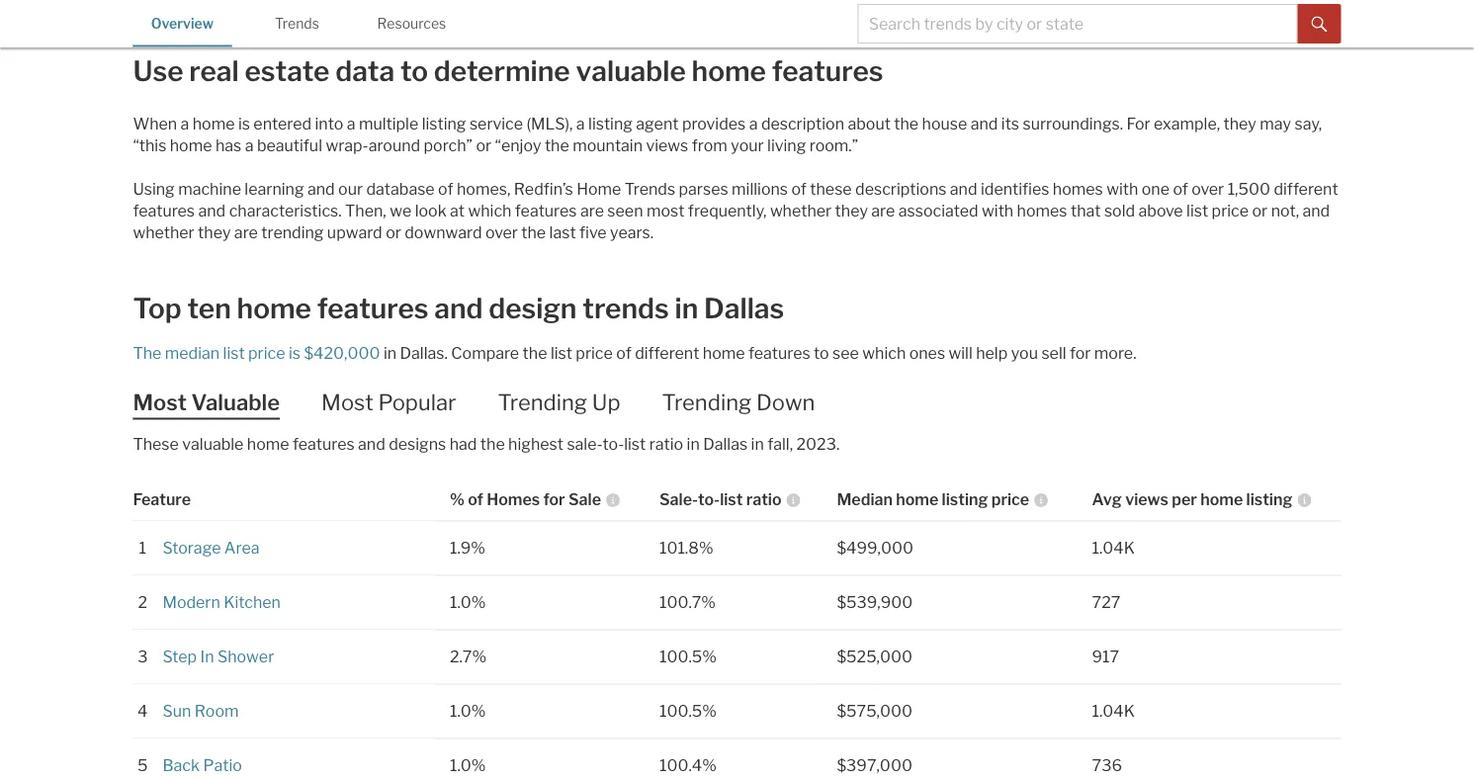 Task type: describe. For each thing, give the bounding box(es) containing it.
provides
[[682, 114, 746, 133]]

associated
[[899, 201, 979, 220]]

porch"
[[424, 136, 473, 155]]

seen
[[608, 201, 643, 220]]

these valuable home features and designs had the highest sale-to-list ratio in dallas in fall, 2023.
[[133, 434, 840, 454]]

when
[[133, 114, 177, 133]]

determine
[[434, 54, 570, 88]]

views inside when a home is entered into a multiple listing service (mls), a listing agent provides a description about the house and its surroundings. for example, they may say, "this home has a beautiful wrap-around porch" or "enjoy the mountain views from your living room."
[[646, 136, 689, 155]]

sun room
[[163, 702, 239, 721]]

1 vertical spatial dallas
[[703, 434, 748, 454]]

home up trending down
[[703, 343, 745, 363]]

features down 'most popular'
[[293, 434, 355, 454]]

0 vertical spatial to-
[[603, 434, 624, 454]]

last
[[550, 223, 576, 242]]

100.4%
[[660, 756, 717, 775]]

trending down button
[[662, 388, 857, 418]]

downward
[[405, 223, 482, 242]]

1 horizontal spatial over
[[1192, 179, 1225, 198]]

2 horizontal spatial are
[[872, 201, 896, 220]]

1 horizontal spatial valuable
[[576, 54, 686, 88]]

and inside when a home is entered into a multiple listing service (mls), a listing agent provides a description about the house and its surroundings. for example, they may say, "this home has a beautiful wrap-around porch" or "enjoy the mountain views from your living room."
[[971, 114, 998, 133]]

sale-
[[660, 490, 698, 509]]

the right about
[[894, 114, 919, 133]]

parses
[[679, 179, 729, 198]]

estate
[[245, 54, 330, 88]]

valuable
[[191, 389, 280, 416]]

1 horizontal spatial to
[[814, 343, 830, 363]]

resources link
[[362, 0, 461, 45]]

in up sale- at left
[[687, 434, 700, 454]]

down
[[757, 389, 815, 416]]

the right had
[[481, 434, 505, 454]]

real
[[189, 54, 239, 88]]

1
[[139, 538, 147, 558]]

list right median
[[223, 343, 245, 363]]

a right when
[[181, 114, 189, 133]]

1.04k for $499,000
[[1093, 538, 1135, 558]]

most popular
[[321, 389, 456, 416]]

2 vertical spatial they
[[198, 223, 231, 242]]

the down the '(mls),'
[[545, 136, 570, 155]]

characteristics.
[[229, 201, 342, 220]]

home up provides
[[692, 54, 766, 88]]

home
[[577, 179, 622, 198]]

1.04k for $575,000
[[1093, 702, 1135, 721]]

1 vertical spatial over
[[486, 223, 518, 242]]

around
[[369, 136, 420, 155]]

median
[[837, 490, 893, 509]]

1 horizontal spatial views
[[1126, 490, 1169, 509]]

100.7%
[[660, 593, 716, 612]]

modern kitchen
[[163, 593, 281, 612]]

ones
[[910, 343, 946, 363]]

$397,000
[[837, 756, 913, 775]]

list up trending up on the left of page
[[551, 343, 573, 363]]

years.
[[610, 223, 654, 242]]

1 vertical spatial which
[[863, 343, 906, 363]]

will
[[949, 343, 973, 363]]

beautiful
[[257, 136, 322, 155]]

price up up
[[576, 343, 613, 363]]

homes,
[[457, 179, 511, 198]]

one
[[1142, 179, 1170, 198]]

back
[[163, 756, 200, 775]]

at
[[450, 201, 465, 220]]

the median list price is $420,000 link
[[133, 343, 380, 363]]

overview link
[[133, 0, 232, 45]]

may
[[1260, 114, 1292, 133]]

back patio link
[[163, 756, 242, 775]]

of down trends
[[617, 343, 632, 363]]

data
[[336, 54, 395, 88]]

of right one
[[1174, 179, 1189, 198]]

room
[[195, 702, 239, 721]]

which inside "using machine learning and our database of homes, redfin's home trends parses millions of these descriptions and identifies homes with one of over 1,500 different features and characteristics. then, we look at which features are seen most frequently, whether they are associated with homes that sold above list price or not, and whether they are trending upward or downward over the last five years."
[[468, 201, 512, 220]]

agent
[[636, 114, 679, 133]]

five
[[580, 223, 607, 242]]

compare
[[451, 343, 519, 363]]

most for most valuable
[[133, 389, 187, 416]]

most valuable button
[[133, 388, 321, 418]]

sell
[[1042, 343, 1067, 363]]

the
[[133, 343, 162, 363]]

multiple
[[359, 114, 419, 133]]

top ten home features and design trends in dallas
[[133, 292, 785, 325]]

a right the '(mls),'
[[577, 114, 585, 133]]

list right sale-
[[624, 434, 646, 454]]

database
[[366, 179, 435, 198]]

designs
[[389, 434, 446, 454]]

of right %
[[468, 490, 484, 509]]

top
[[133, 292, 182, 325]]

we
[[390, 201, 412, 220]]

sold
[[1105, 201, 1136, 220]]

identifies
[[981, 179, 1050, 198]]

has
[[216, 136, 242, 155]]

most for most popular
[[321, 389, 374, 416]]

in
[[200, 647, 214, 666]]

of up at
[[438, 179, 454, 198]]

when a home is entered into a multiple listing service (mls), a listing agent provides a description about the house and its surroundings. for example, they may say, "this home has a beautiful wrap-around porch" or "enjoy the mountain views from your living room."
[[133, 114, 1323, 155]]

1 vertical spatial they
[[835, 201, 868, 220]]

popular
[[378, 389, 456, 416]]

its
[[1002, 114, 1020, 133]]

trends link
[[248, 0, 347, 45]]

1 vertical spatial with
[[982, 201, 1014, 220]]

and down 'most popular'
[[358, 434, 386, 454]]

our
[[338, 179, 363, 198]]

(mls),
[[527, 114, 573, 133]]

back patio
[[163, 756, 242, 775]]

machine
[[178, 179, 241, 198]]

these
[[810, 179, 852, 198]]

that
[[1071, 201, 1101, 220]]

home left has
[[170, 136, 212, 155]]

sun room link
[[163, 702, 239, 721]]

list inside "using machine learning and our database of homes, redfin's home trends parses millions of these descriptions and identifies homes with one of over 1,500 different features and characteristics. then, we look at which features are seen most frequently, whether they are associated with homes that sold above list price or not, and whether they are trending upward or downward over the last five years."
[[1187, 201, 1209, 220]]

features up $420,000
[[317, 292, 429, 325]]

and up associated
[[950, 179, 978, 198]]

step in shower
[[163, 647, 274, 666]]

homes
[[487, 490, 540, 509]]

storage area link
[[163, 538, 260, 558]]

description
[[762, 114, 845, 133]]

$420,000
[[304, 343, 380, 363]]

storage area
[[163, 538, 260, 558]]

1 vertical spatial different
[[635, 343, 700, 363]]

resources
[[377, 15, 446, 32]]

%
[[450, 490, 465, 509]]

frequently,
[[688, 201, 767, 220]]

100.5% for $525,000
[[660, 647, 717, 666]]

0 vertical spatial dallas
[[704, 292, 785, 325]]

Search trends by city or state search field
[[858, 4, 1298, 44]]

1 horizontal spatial are
[[581, 201, 604, 220]]

trending up button
[[498, 388, 662, 418]]

1 horizontal spatial for
[[1070, 343, 1091, 363]]



Task type: vqa. For each thing, say whether or not it's contained in the screenshot.


Task type: locate. For each thing, give the bounding box(es) containing it.
0 horizontal spatial with
[[982, 201, 1014, 220]]

0 horizontal spatial to-
[[603, 434, 624, 454]]

in right trends
[[675, 292, 699, 325]]

up
[[592, 389, 621, 416]]

dallas down trending down
[[703, 434, 748, 454]]

1,500
[[1228, 179, 1271, 198]]

2 100.5% from the top
[[660, 702, 717, 721]]

2
[[138, 593, 148, 612]]

of
[[438, 179, 454, 198], [792, 179, 807, 198], [1174, 179, 1189, 198], [617, 343, 632, 363], [468, 490, 484, 509]]

a right has
[[245, 136, 254, 155]]

trends up most
[[625, 179, 676, 198]]

are down descriptions
[[872, 201, 896, 220]]

most up these
[[133, 389, 187, 416]]

views down agent on the top left
[[646, 136, 689, 155]]

median home listing price
[[837, 490, 1030, 509]]

$499,000
[[837, 538, 914, 558]]

ten
[[188, 292, 231, 325]]

most
[[647, 201, 685, 220]]

different up 'not,' on the top of page
[[1274, 179, 1339, 198]]

1 vertical spatial trends
[[625, 179, 676, 198]]

more.
[[1095, 343, 1137, 363]]

0 vertical spatial trends
[[275, 15, 319, 32]]

0 vertical spatial with
[[1107, 179, 1139, 198]]

trending
[[498, 389, 588, 416], [662, 389, 752, 416]]

0 horizontal spatial trending
[[498, 389, 588, 416]]

different down trends
[[635, 343, 700, 363]]

whether down the these
[[770, 201, 832, 220]]

valuable down most valuable
[[182, 434, 244, 454]]

list right sale- at left
[[720, 490, 743, 509]]

1 100.5% from the top
[[660, 647, 717, 666]]

ratio down fall,
[[747, 490, 782, 509]]

home right median at the right bottom of page
[[896, 490, 939, 509]]

is
[[238, 114, 250, 133], [289, 343, 301, 363]]

0 vertical spatial over
[[1192, 179, 1225, 198]]

1 horizontal spatial ratio
[[747, 490, 782, 509]]

1 vertical spatial to-
[[698, 490, 720, 509]]

in left fall,
[[751, 434, 764, 454]]

736
[[1093, 756, 1123, 775]]

to- down up
[[603, 434, 624, 454]]

step in shower link
[[163, 647, 274, 666]]

1 vertical spatial whether
[[133, 223, 195, 242]]

and up compare
[[435, 292, 483, 325]]

1 vertical spatial for
[[543, 490, 565, 509]]

1 horizontal spatial most
[[321, 389, 374, 416]]

1 horizontal spatial they
[[835, 201, 868, 220]]

2 most from the left
[[321, 389, 374, 416]]

whether
[[770, 201, 832, 220], [133, 223, 195, 242]]

features down using
[[133, 201, 195, 220]]

most popular button
[[321, 388, 498, 418]]

list right 'above'
[[1187, 201, 1209, 220]]

1.0% for 100.5%
[[450, 702, 486, 721]]

or down we
[[386, 223, 401, 242]]

living
[[768, 136, 806, 155]]

they left may
[[1224, 114, 1257, 133]]

100.5% for $575,000
[[660, 702, 717, 721]]

2 horizontal spatial or
[[1253, 201, 1268, 220]]

with
[[1107, 179, 1139, 198], [982, 201, 1014, 220]]

dallas.
[[400, 343, 448, 363]]

2 horizontal spatial they
[[1224, 114, 1257, 133]]

1 trending from the left
[[498, 389, 588, 416]]

in left dallas.
[[384, 343, 397, 363]]

1 horizontal spatial which
[[863, 343, 906, 363]]

0 vertical spatial 100.5%
[[660, 647, 717, 666]]

1 vertical spatial valuable
[[182, 434, 244, 454]]

dallas
[[704, 292, 785, 325], [703, 434, 748, 454]]

views left the per
[[1126, 490, 1169, 509]]

over
[[1192, 179, 1225, 198], [486, 223, 518, 242]]

1 horizontal spatial trends
[[625, 179, 676, 198]]

1 vertical spatial is
[[289, 343, 301, 363]]

upward
[[327, 223, 383, 242]]

with down identifies
[[982, 201, 1014, 220]]

0 vertical spatial 1.04k
[[1093, 538, 1135, 558]]

then,
[[345, 201, 386, 220]]

0 vertical spatial homes
[[1053, 179, 1104, 198]]

help
[[976, 343, 1008, 363]]

"enjoy
[[495, 136, 542, 155]]

and left our
[[308, 179, 335, 198]]

the inside "using machine learning and our database of homes, redfin's home trends parses millions of these descriptions and identifies homes with one of over 1,500 different features and characteristics. then, we look at which features are seen most frequently, whether they are associated with homes that sold above list price or not, and whether they are trending upward or downward over the last five years."
[[522, 223, 546, 242]]

over left 1,500
[[1192, 179, 1225, 198]]

and down "machine"
[[198, 201, 226, 220]]

0 vertical spatial is
[[238, 114, 250, 133]]

which down homes,
[[468, 201, 512, 220]]

are up five
[[581, 201, 604, 220]]

0 vertical spatial for
[[1070, 343, 1091, 363]]

use real estate data to determine valuable home features
[[133, 54, 884, 88]]

0 horizontal spatial for
[[543, 490, 565, 509]]

look
[[415, 201, 447, 220]]

per
[[1172, 490, 1198, 509]]

price up the valuable on the left of page
[[248, 343, 285, 363]]

different inside "using machine learning and our database of homes, redfin's home trends parses millions of these descriptions and identifies homes with one of over 1,500 different features and characteristics. then, we look at which features are seen most frequently, whether they are associated with homes that sold above list price or not, and whether they are trending upward or downward over the last five years."
[[1274, 179, 1339, 198]]

0 horizontal spatial different
[[635, 343, 700, 363]]

the down the design
[[523, 343, 547, 363]]

1 vertical spatial 100.5%
[[660, 702, 717, 721]]

3
[[138, 647, 148, 666]]

over down homes,
[[486, 223, 518, 242]]

0 horizontal spatial which
[[468, 201, 512, 220]]

a
[[181, 114, 189, 133], [347, 114, 356, 133], [577, 114, 585, 133], [749, 114, 758, 133], [245, 136, 254, 155]]

trends up estate
[[275, 15, 319, 32]]

0 horizontal spatial over
[[486, 223, 518, 242]]

1 horizontal spatial whether
[[770, 201, 832, 220]]

2 trending from the left
[[662, 389, 752, 416]]

the left last
[[522, 223, 546, 242]]

or down 'service'
[[476, 136, 492, 155]]

for
[[1070, 343, 1091, 363], [543, 490, 565, 509]]

1.9%
[[450, 538, 486, 558]]

entered
[[254, 114, 312, 133]]

trending up highest at the bottom
[[498, 389, 588, 416]]

median
[[165, 343, 220, 363]]

1 1.04k from the top
[[1093, 538, 1135, 558]]

which right see
[[863, 343, 906, 363]]

is up has
[[238, 114, 250, 133]]

is left $420,000
[[289, 343, 301, 363]]

1 vertical spatial views
[[1126, 490, 1169, 509]]

homes down identifies
[[1017, 201, 1068, 220]]

1.04k down avg
[[1093, 538, 1135, 558]]

above
[[1139, 201, 1184, 220]]

say,
[[1295, 114, 1323, 133]]

1 horizontal spatial or
[[476, 136, 492, 155]]

dallas up trending down
[[704, 292, 785, 325]]

trending left down
[[662, 389, 752, 416]]

or inside when a home is entered into a multiple listing service (mls), a listing agent provides a description about the house and its surroundings. for example, they may say, "this home has a beautiful wrap-around porch" or "enjoy the mountain views from your living room."
[[476, 136, 492, 155]]

$575,000
[[837, 702, 913, 721]]

or down 1,500
[[1253, 201, 1268, 220]]

1 horizontal spatial different
[[1274, 179, 1339, 198]]

0 vertical spatial whether
[[770, 201, 832, 220]]

and left its on the top right of page
[[971, 114, 998, 133]]

trending for trending up
[[498, 389, 588, 416]]

2 vertical spatial 1.0%
[[450, 756, 486, 775]]

these
[[133, 434, 179, 454]]

features up description
[[772, 54, 884, 88]]

0 vertical spatial valuable
[[576, 54, 686, 88]]

they inside when a home is entered into a multiple listing service (mls), a listing agent provides a description about the house and its surroundings. for example, they may say, "this home has a beautiful wrap-around porch" or "enjoy the mountain views from your living room."
[[1224, 114, 1257, 133]]

trending for trending down
[[662, 389, 752, 416]]

with up sold
[[1107, 179, 1139, 198]]

1 horizontal spatial is
[[289, 343, 301, 363]]

0 vertical spatial to
[[401, 54, 428, 88]]

valuable up agent on the top left
[[576, 54, 686, 88]]

0 vertical spatial ratio
[[650, 434, 684, 454]]

1 vertical spatial or
[[1253, 201, 1268, 220]]

0 horizontal spatial trends
[[275, 15, 319, 32]]

1 vertical spatial 1.0%
[[450, 702, 486, 721]]

modern kitchen link
[[163, 593, 281, 612]]

1 1.0% from the top
[[450, 593, 486, 612]]

home up the median list price is $420,000 link at the left of the page
[[237, 292, 311, 325]]

submit search image
[[1312, 17, 1328, 32]]

price down 1,500
[[1212, 201, 1249, 220]]

about
[[848, 114, 891, 133]]

avg
[[1093, 490, 1122, 509]]

home down the valuable on the left of page
[[247, 434, 289, 454]]

they down the these
[[835, 201, 868, 220]]

100.5% down 100.7%
[[660, 647, 717, 666]]

0 vertical spatial which
[[468, 201, 512, 220]]

using
[[133, 179, 175, 198]]

"this
[[133, 136, 167, 155]]

listing
[[422, 114, 466, 133], [589, 114, 633, 133], [942, 490, 989, 509], [1247, 490, 1293, 509]]

0 horizontal spatial to
[[401, 54, 428, 88]]

to- up "101.8%"
[[698, 490, 720, 509]]

0 horizontal spatial or
[[386, 223, 401, 242]]

0 horizontal spatial most
[[133, 389, 187, 416]]

mountain
[[573, 136, 643, 155]]

shower
[[218, 647, 274, 666]]

home
[[692, 54, 766, 88], [193, 114, 235, 133], [170, 136, 212, 155], [237, 292, 311, 325], [703, 343, 745, 363], [247, 434, 289, 454], [896, 490, 939, 509], [1201, 490, 1244, 509]]

0 vertical spatial different
[[1274, 179, 1339, 198]]

1 most from the left
[[133, 389, 187, 416]]

1 horizontal spatial to-
[[698, 490, 720, 509]]

from
[[692, 136, 728, 155]]

avg views per home listing
[[1093, 490, 1293, 509]]

1 horizontal spatial trending
[[662, 389, 752, 416]]

1 vertical spatial homes
[[1017, 201, 1068, 220]]

1.0% for 100.7%
[[450, 593, 486, 612]]

trending inside trending up button
[[498, 389, 588, 416]]

home right the per
[[1201, 490, 1244, 509]]

most inside button
[[133, 389, 187, 416]]

feature
[[133, 490, 191, 509]]

1 horizontal spatial with
[[1107, 179, 1139, 198]]

are down characteristics.
[[234, 223, 258, 242]]

learning
[[245, 179, 304, 198]]

1 vertical spatial 1.04k
[[1093, 702, 1135, 721]]

different
[[1274, 179, 1339, 198], [635, 343, 700, 363]]

1 vertical spatial to
[[814, 343, 830, 363]]

5
[[138, 756, 148, 775]]

0 horizontal spatial valuable
[[182, 434, 244, 454]]

ratio up sale- at left
[[650, 434, 684, 454]]

most down $420,000
[[321, 389, 374, 416]]

0 vertical spatial or
[[476, 136, 492, 155]]

2 vertical spatial or
[[386, 223, 401, 242]]

a up your on the top of page
[[749, 114, 758, 133]]

trending inside button
[[662, 389, 752, 416]]

to-
[[603, 434, 624, 454], [698, 490, 720, 509]]

they down "machine"
[[198, 223, 231, 242]]

is inside when a home is entered into a multiple listing service (mls), a listing agent provides a description about the house and its surroundings. for example, they may say, "this home has a beautiful wrap-around porch" or "enjoy the mountain views from your living room."
[[238, 114, 250, 133]]

descriptions
[[856, 179, 947, 198]]

a right into
[[347, 114, 356, 133]]

home up has
[[193, 114, 235, 133]]

of left the these
[[792, 179, 807, 198]]

917
[[1093, 647, 1120, 666]]

features down redfin's at the left top of the page
[[515, 201, 577, 220]]

727
[[1093, 593, 1121, 612]]

features up down
[[749, 343, 811, 363]]

0 horizontal spatial they
[[198, 223, 231, 242]]

for
[[1127, 114, 1151, 133]]

for left sale
[[543, 490, 565, 509]]

modern
[[163, 593, 220, 612]]

to down resources
[[401, 54, 428, 88]]

100.5% up 100.4% at the bottom left
[[660, 702, 717, 721]]

trending
[[261, 223, 324, 242]]

whether down using
[[133, 223, 195, 242]]

the median list price is $420,000 in dallas. compare the list price of different home features to see which ones will help you sell for more.
[[133, 343, 1137, 363]]

trends inside "using machine learning and our database of homes, redfin's home trends parses millions of these descriptions and identifies homes with one of over 1,500 different features and characteristics. then, we look at which features are seen most frequently, whether they are associated with homes that sold above list price or not, and whether they are trending upward or downward over the last five years."
[[625, 179, 676, 198]]

0 horizontal spatial ratio
[[650, 434, 684, 454]]

0 horizontal spatial is
[[238, 114, 250, 133]]

and
[[971, 114, 998, 133], [308, 179, 335, 198], [950, 179, 978, 198], [198, 201, 226, 220], [1303, 201, 1331, 220], [435, 292, 483, 325], [358, 434, 386, 454]]

0 horizontal spatial are
[[234, 223, 258, 242]]

sale
[[569, 490, 601, 509]]

1 vertical spatial ratio
[[747, 490, 782, 509]]

price
[[1212, 201, 1249, 220], [248, 343, 285, 363], [576, 343, 613, 363], [992, 490, 1030, 509]]

homes up "that"
[[1053, 179, 1104, 198]]

1.04k
[[1093, 538, 1135, 558], [1093, 702, 1135, 721]]

and right 'not,' on the top of page
[[1303, 201, 1331, 220]]

2 1.04k from the top
[[1093, 702, 1135, 721]]

0 horizontal spatial views
[[646, 136, 689, 155]]

trends
[[275, 15, 319, 32], [625, 179, 676, 198]]

1.0% for 100.4%
[[450, 756, 486, 775]]

0 vertical spatial 1.0%
[[450, 593, 486, 612]]

price inside "using machine learning and our database of homes, redfin's home trends parses millions of these descriptions and identifies homes with one of over 1,500 different features and characteristics. then, we look at which features are seen most frequently, whether they are associated with homes that sold above list price or not, and whether they are trending upward or downward over the last five years."
[[1212, 201, 1249, 220]]

0 horizontal spatial whether
[[133, 223, 195, 242]]

to left see
[[814, 343, 830, 363]]

your
[[731, 136, 764, 155]]

2 1.0% from the top
[[450, 702, 486, 721]]

most inside "button"
[[321, 389, 374, 416]]

1.04k up 736
[[1093, 702, 1135, 721]]

wrap-
[[326, 136, 369, 155]]

3 1.0% from the top
[[450, 756, 486, 775]]

trends
[[583, 292, 669, 325]]

for right sell
[[1070, 343, 1091, 363]]

price left avg
[[992, 490, 1030, 509]]

0 vertical spatial they
[[1224, 114, 1257, 133]]

0 vertical spatial views
[[646, 136, 689, 155]]



